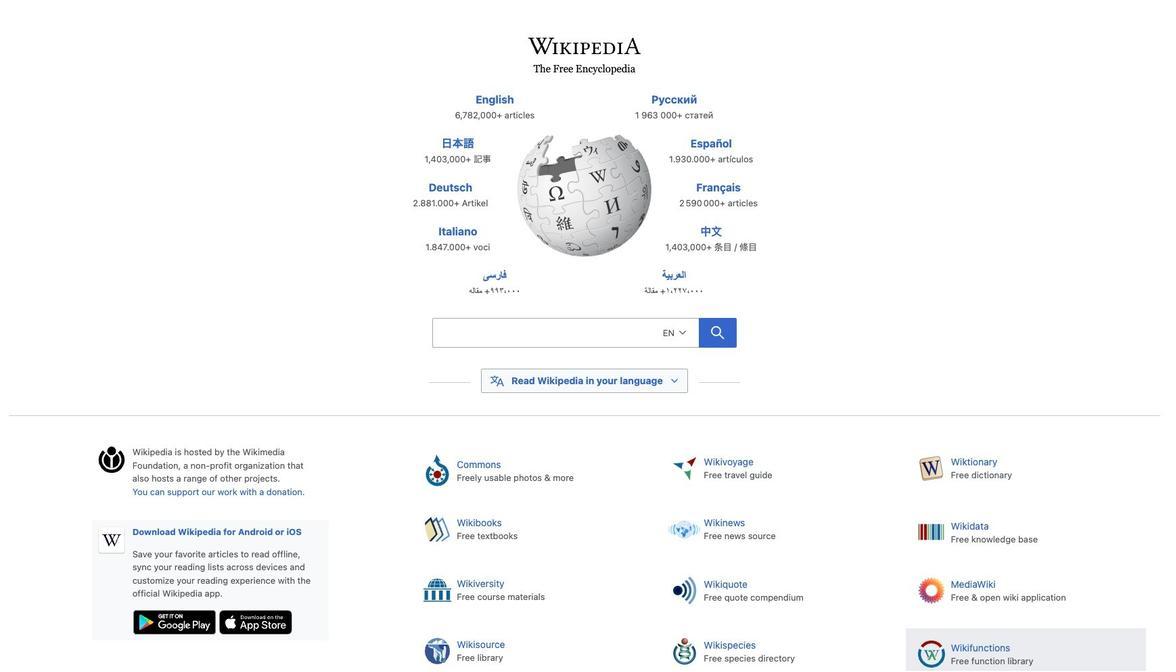 Task type: describe. For each thing, give the bounding box(es) containing it.
wikipedia image
[[517, 134, 653, 258]]

other projects element
[[412, 446, 1161, 671]]



Task type: locate. For each thing, give the bounding box(es) containing it.
None search field
[[432, 318, 699, 348]]

top languages element
[[398, 91, 772, 311]]

None search field
[[402, 314, 768, 356]]



